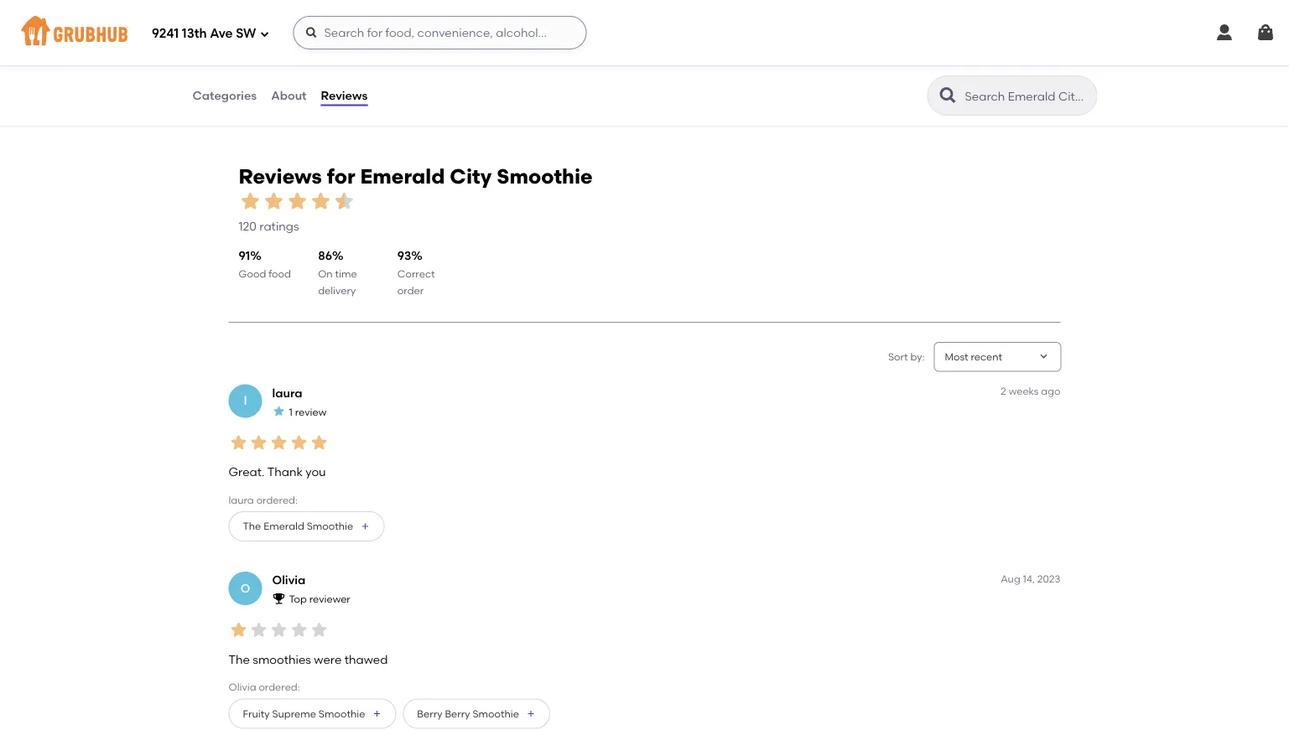 Task type: describe. For each thing, give the bounding box(es) containing it.
91
[[239, 249, 250, 263]]

plus icon image for the emerald smoothie
[[360, 522, 370, 532]]

ratings for 120 ratings
[[259, 219, 299, 233]]

smoothie for berry berry smoothie
[[473, 708, 519, 720]]

120
[[239, 219, 257, 233]]

ordered: for smoothies
[[259, 681, 300, 694]]

Search for food, convenience, alcohol... search field
[[293, 16, 587, 49]]

weeks
[[1009, 385, 1039, 397]]

1 berry from the left
[[417, 708, 442, 720]]

aug
[[1001, 573, 1021, 585]]

ratings for 11 ratings
[[434, 39, 474, 53]]

min for 35–50
[[548, 21, 566, 33]]

top
[[289, 593, 307, 605]]

smoothie for fruity supreme smoothie
[[319, 708, 365, 720]]

0 horizontal spatial svg image
[[260, 29, 270, 39]]

were
[[314, 653, 342, 667]]

supreme
[[272, 708, 316, 720]]

most
[[945, 351, 968, 363]]

the smoothies were thawed
[[229, 653, 388, 667]]

about
[[271, 88, 307, 103]]

laura for laura
[[272, 386, 302, 400]]

caret down icon image
[[1037, 350, 1051, 364]]

o
[[240, 581, 250, 596]]

11 ratings
[[423, 39, 474, 53]]

search icon image
[[938, 86, 958, 106]]

review
[[295, 406, 326, 418]]

1 horizontal spatial svg image
[[305, 26, 318, 39]]

the emerald smoothie
[[243, 520, 353, 532]]

olivia for olivia
[[272, 573, 306, 587]]

2
[[1001, 385, 1006, 397]]

sw
[[236, 26, 256, 41]]

the for the smoothies were thawed
[[229, 653, 250, 667]]

laura ordered:
[[229, 494, 298, 506]]

sort by:
[[888, 351, 925, 363]]

berry berry smoothie button
[[403, 699, 550, 729]]

trophy icon image
[[272, 592, 286, 606]]

main navigation navigation
[[0, 0, 1289, 65]]

0 vertical spatial emerald
[[360, 164, 445, 188]]

categories button
[[192, 65, 258, 126]]

86
[[318, 249, 332, 263]]

recent
[[971, 351, 1002, 363]]

30–45 min $5.49 delivery
[[216, 21, 281, 47]]

the for the emerald smoothie
[[243, 520, 261, 532]]

14,
[[1023, 573, 1035, 585]]

the emerald smoothie button
[[229, 511, 384, 542]]

$5.49
[[216, 35, 241, 47]]

delivery for 86
[[318, 284, 356, 297]]

30–45
[[216, 21, 246, 33]]

on
[[318, 267, 333, 280]]

reviewer
[[309, 593, 350, 605]]

Sort by: field
[[945, 350, 1002, 364]]

2 weeks ago
[[1001, 385, 1061, 397]]

reviews for reviews
[[321, 88, 368, 103]]

9241
[[152, 26, 179, 41]]

top reviewer
[[289, 593, 350, 605]]

2 berry from the left
[[445, 708, 470, 720]]

fruity supreme smoothie button
[[229, 699, 396, 729]]

delivery for 35–50
[[541, 35, 579, 47]]

great. thank you
[[229, 465, 326, 480]]

reviews for reviews for emerald city smoothie
[[239, 164, 322, 188]]

emerald inside button
[[264, 520, 304, 532]]

91 good food
[[239, 249, 291, 280]]



Task type: vqa. For each thing, say whether or not it's contained in the screenshot.
Popeyes's •
no



Task type: locate. For each thing, give the bounding box(es) containing it.
1 vertical spatial emerald
[[264, 520, 304, 532]]

olivia up top
[[272, 573, 306, 587]]

1 svg image from the left
[[1215, 23, 1235, 43]]

0 vertical spatial olivia
[[272, 573, 306, 587]]

olivia for olivia  ordered:
[[229, 681, 256, 694]]

ordered: down great. thank you
[[256, 494, 298, 506]]

the up olivia  ordered:
[[229, 653, 250, 667]]

1 vertical spatial olivia
[[229, 681, 256, 694]]

delivery right $7.49
[[541, 35, 579, 47]]

olivia up fruity
[[229, 681, 256, 694]]

delivery
[[243, 35, 281, 47], [541, 35, 579, 47], [318, 284, 356, 297]]

1 vertical spatial ratings
[[259, 219, 299, 233]]

ave
[[210, 26, 233, 41]]

ratings right 11
[[434, 39, 474, 53]]

the
[[243, 520, 261, 532], [229, 653, 250, 667]]

9241 13th ave sw
[[152, 26, 256, 41]]

delivery down the time
[[318, 284, 356, 297]]

min right the 35–50
[[548, 21, 566, 33]]

0 horizontal spatial berry
[[417, 708, 442, 720]]

0 horizontal spatial olivia
[[229, 681, 256, 694]]

2023
[[1037, 573, 1061, 585]]

delivery for 30–45
[[243, 35, 281, 47]]

1 min from the left
[[248, 21, 266, 33]]

11
[[423, 39, 431, 53]]

93
[[397, 249, 411, 263]]

2 horizontal spatial plus icon image
[[526, 709, 536, 719]]

correct
[[397, 267, 435, 280]]

olivia  ordered:
[[229, 681, 300, 694]]

1 vertical spatial ordered:
[[259, 681, 300, 694]]

aug 14, 2023
[[1001, 573, 1061, 585]]

plus icon image inside berry berry smoothie button
[[526, 709, 536, 719]]

plus icon image inside fruity supreme smoothie button
[[372, 709, 382, 719]]

berry berry smoothie
[[417, 708, 519, 720]]

ordered: down smoothies in the left bottom of the page
[[259, 681, 300, 694]]

reviews
[[321, 88, 368, 103], [239, 164, 322, 188]]

for
[[327, 164, 355, 188]]

star icon image
[[407, 20, 420, 33], [420, 20, 433, 33], [433, 20, 447, 33], [447, 20, 460, 33], [447, 20, 460, 33], [460, 20, 474, 33], [239, 190, 262, 213], [262, 190, 286, 213], [286, 190, 309, 213], [309, 190, 333, 213], [333, 190, 356, 213], [333, 190, 356, 213], [272, 405, 286, 418], [229, 433, 249, 453], [249, 433, 269, 453], [269, 433, 289, 453], [289, 433, 309, 453], [309, 433, 329, 453], [229, 620, 249, 640], [249, 620, 269, 640], [269, 620, 289, 640], [289, 620, 309, 640], [309, 620, 329, 640]]

fruity
[[243, 708, 270, 720]]

0 horizontal spatial delivery
[[243, 35, 281, 47]]

0 horizontal spatial plus icon image
[[360, 522, 370, 532]]

plus icon image right berry berry smoothie
[[526, 709, 536, 719]]

delivery inside 30–45 min $5.49 delivery
[[243, 35, 281, 47]]

1 horizontal spatial berry
[[445, 708, 470, 720]]

reviews up 120 ratings
[[239, 164, 322, 188]]

most recent
[[945, 351, 1002, 363]]

food
[[269, 267, 291, 280]]

1 vertical spatial laura
[[229, 494, 254, 506]]

svg image
[[1215, 23, 1235, 43], [1256, 23, 1276, 43]]

1 horizontal spatial ratings
[[434, 39, 474, 53]]

svg image right 30–45 min $5.49 delivery
[[305, 26, 318, 39]]

delivery inside 35–50 min $7.49 delivery
[[541, 35, 579, 47]]

ordered: for thank
[[256, 494, 298, 506]]

1 horizontal spatial svg image
[[1256, 23, 1276, 43]]

fruity supreme smoothie
[[243, 708, 365, 720]]

reviews button
[[320, 65, 368, 126]]

min for 30–45
[[248, 21, 266, 33]]

thank
[[267, 465, 303, 480]]

by:
[[910, 351, 925, 363]]

93 correct order
[[397, 249, 435, 297]]

about button
[[270, 65, 307, 126]]

plus icon image inside the emerald smoothie button
[[360, 522, 370, 532]]

the down laura ordered: on the left bottom of page
[[243, 520, 261, 532]]

0 vertical spatial ratings
[[434, 39, 474, 53]]

reviews for emerald city smoothie
[[239, 164, 593, 188]]

laura down great.
[[229, 494, 254, 506]]

the inside button
[[243, 520, 261, 532]]

good
[[239, 267, 266, 280]]

svg image right sw
[[260, 29, 270, 39]]

min
[[248, 21, 266, 33], [548, 21, 566, 33]]

Search Emerald City Smoothie search field
[[963, 88, 1092, 104]]

categories
[[193, 88, 257, 103]]

0 horizontal spatial min
[[248, 21, 266, 33]]

86 on time delivery
[[318, 249, 357, 297]]

laura for laura ordered:
[[229, 494, 254, 506]]

plus icon image down thawed
[[372, 709, 382, 719]]

plus icon image for berry berry smoothie
[[526, 709, 536, 719]]

laura up 1
[[272, 386, 302, 400]]

plus icon image
[[360, 522, 370, 532], [372, 709, 382, 719], [526, 709, 536, 719]]

2 svg image from the left
[[1256, 23, 1276, 43]]

1 horizontal spatial emerald
[[360, 164, 445, 188]]

reviews inside button
[[321, 88, 368, 103]]

0 horizontal spatial emerald
[[264, 520, 304, 532]]

emerald
[[360, 164, 445, 188], [264, 520, 304, 532]]

35–50
[[516, 21, 545, 33]]

ordered:
[[256, 494, 298, 506], [259, 681, 300, 694]]

1 horizontal spatial plus icon image
[[372, 709, 382, 719]]

ratings right "120"
[[259, 219, 299, 233]]

13th
[[182, 26, 207, 41]]

0 horizontal spatial laura
[[229, 494, 254, 506]]

berry
[[417, 708, 442, 720], [445, 708, 470, 720]]

35–50 min $7.49 delivery
[[516, 21, 579, 47]]

1 review
[[289, 406, 326, 418]]

thawed
[[344, 653, 388, 667]]

min inside 35–50 min $7.49 delivery
[[548, 21, 566, 33]]

2 horizontal spatial delivery
[[541, 35, 579, 47]]

sort
[[888, 351, 908, 363]]

emerald right for on the left
[[360, 164, 445, 188]]

0 vertical spatial the
[[243, 520, 261, 532]]

delivery right $5.49
[[243, 35, 281, 47]]

plus icon image for fruity supreme smoothie
[[372, 709, 382, 719]]

1 horizontal spatial min
[[548, 21, 566, 33]]

1 horizontal spatial olivia
[[272, 573, 306, 587]]

ago
[[1041, 385, 1061, 397]]

smoothie
[[497, 164, 593, 188], [307, 520, 353, 532], [319, 708, 365, 720], [473, 708, 519, 720]]

smoothie inside button
[[473, 708, 519, 720]]

delivery inside the 86 on time delivery
[[318, 284, 356, 297]]

1
[[289, 406, 293, 418]]

reviews right about
[[321, 88, 368, 103]]

0 vertical spatial reviews
[[321, 88, 368, 103]]

0 horizontal spatial svg image
[[1215, 23, 1235, 43]]

0 horizontal spatial ratings
[[259, 219, 299, 233]]

min inside 30–45 min $5.49 delivery
[[248, 21, 266, 33]]

city
[[450, 164, 492, 188]]

order
[[397, 284, 424, 297]]

emerald down laura ordered: on the left bottom of page
[[264, 520, 304, 532]]

l
[[244, 394, 247, 408]]

min right 30–45
[[248, 21, 266, 33]]

0 vertical spatial ordered:
[[256, 494, 298, 506]]

laura
[[272, 386, 302, 400], [229, 494, 254, 506]]

120 ratings
[[239, 219, 299, 233]]

1 vertical spatial reviews
[[239, 164, 322, 188]]

olivia
[[272, 573, 306, 587], [229, 681, 256, 694]]

2 min from the left
[[548, 21, 566, 33]]

smoothies
[[253, 653, 311, 667]]

$7.49
[[516, 35, 539, 47]]

smoothie for the emerald smoothie
[[307, 520, 353, 532]]

1 horizontal spatial laura
[[272, 386, 302, 400]]

1 horizontal spatial delivery
[[318, 284, 356, 297]]

ratings
[[434, 39, 474, 53], [259, 219, 299, 233]]

you
[[306, 465, 326, 480]]

time
[[335, 267, 357, 280]]

plus icon image right the emerald smoothie
[[360, 522, 370, 532]]

1 vertical spatial the
[[229, 653, 250, 667]]

svg image
[[305, 26, 318, 39], [260, 29, 270, 39]]

great.
[[229, 465, 265, 480]]

0 vertical spatial laura
[[272, 386, 302, 400]]



